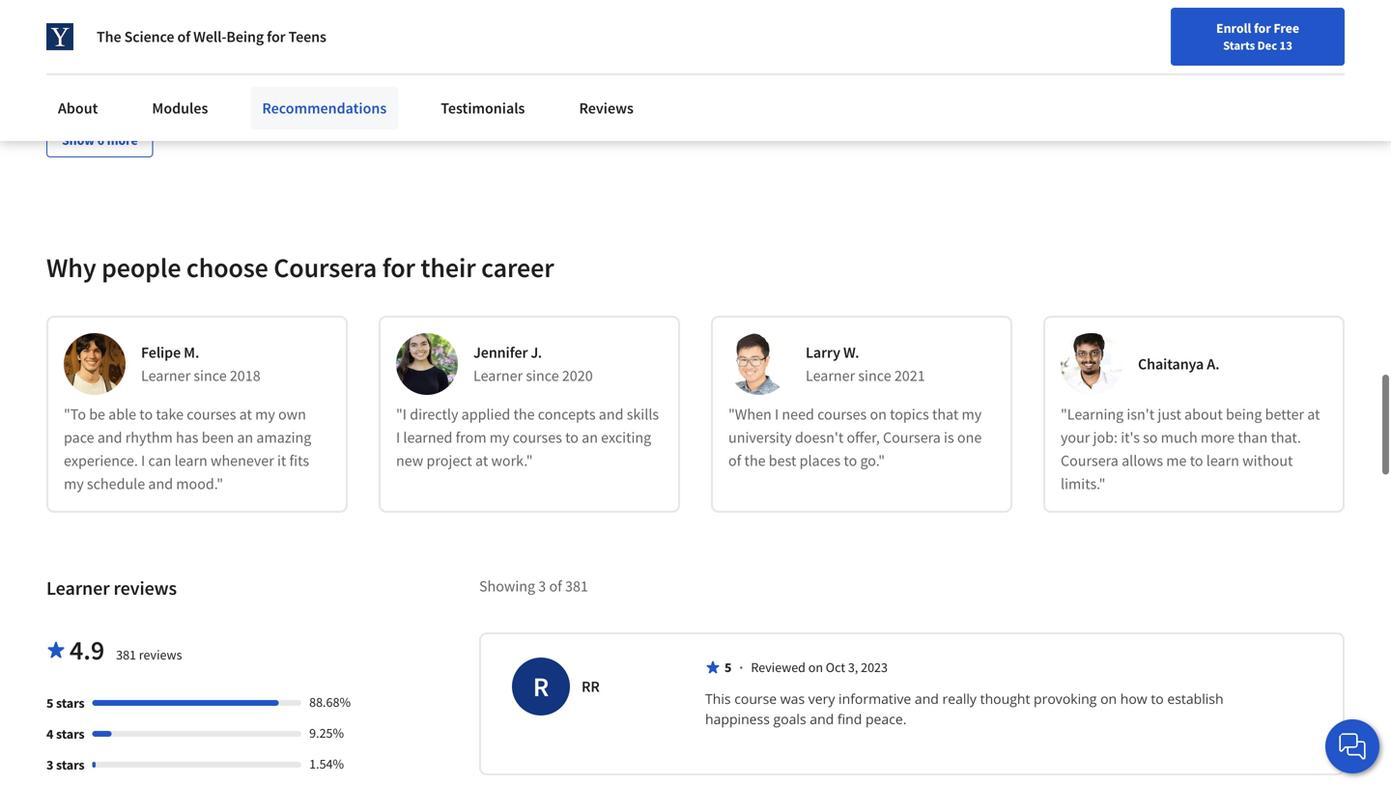 Task type: describe. For each thing, give the bounding box(es) containing it.
platform,
[[1148, 7, 1210, 26]]

1 project from the left
[[438, 75, 478, 93]]

more inside "learning isn't just about being better at your job: it's so much more than that. coursera allows me to learn without limits."
[[1201, 428, 1235, 447]]

so
[[1143, 428, 1158, 447]]

how
[[1121, 690, 1148, 708]]

take
[[156, 405, 184, 424]]

work."
[[491, 451, 533, 471]]

learner up 4.9
[[46, 576, 110, 601]]

peace.
[[866, 710, 907, 729]]

than
[[1238, 428, 1268, 447]]

capabilities
[[1213, 7, 1290, 26]]

reviews
[[579, 99, 634, 118]]

this course was very informative and really thought provoking on how to establish happiness goals and find peace.
[[706, 690, 1228, 729]]

find
[[838, 710, 862, 729]]

to inside "i directly applied the concepts and skills i learned from my courses to an exciting new project at work."
[[565, 428, 579, 447]]

coursera inside "learning isn't just about being better at your job: it's so much more than that. coursera allows me to learn without limits."
[[1061, 451, 1119, 471]]

science for the science of well-being
[[91, 7, 141, 26]]

the inside "when i need courses on topics that my university doesn't offer, coursera is one of the best places to go."
[[745, 451, 766, 471]]

w.
[[844, 343, 860, 362]]

jennifer j. learner since 2020
[[474, 343, 593, 385]]

career
[[975, 61, 1013, 78]]

the science of well-being for teens
[[97, 27, 326, 46]]

an inside "i directly applied the concepts and skills i learned from my courses to an exciting new project at work."
[[582, 428, 598, 447]]

4 stars
[[46, 726, 85, 743]]

3 stars
[[46, 757, 85, 774]]

i inside "when i need courses on topics that my university doesn't offer, coursera is one of the best places to go."
[[775, 405, 779, 424]]

for individuals
[[31, 10, 129, 29]]

better
[[1266, 405, 1305, 424]]

since for m.
[[194, 366, 227, 385]]

of inside "when i need courses on topics that my university doesn't offer, coursera is one of the best places to go."
[[729, 451, 742, 471]]

to inside "when i need courses on topics that my university doesn't offer, coursera is one of the best places to go."
[[844, 451, 858, 471]]

and inside "i directly applied the concepts and skills i learned from my courses to an exciting new project at work."
[[599, 405, 624, 424]]

find
[[892, 61, 916, 78]]

"i
[[396, 405, 407, 424]]

enroll for free starts dec 13
[[1217, 19, 1300, 53]]

one
[[958, 428, 982, 447]]

university
[[729, 428, 792, 447]]

about link
[[46, 87, 110, 130]]

i inside "to be able to take courses at my own pace and rhythm has been an amazing experience. i can learn whenever it fits my schedule and mood."
[[141, 451, 145, 471]]

choose
[[186, 251, 268, 284]]

find your new career link
[[882, 58, 1022, 82]]

enroll
[[1217, 19, 1252, 37]]

learner for larry
[[806, 366, 856, 385]]

courses inside "i directly applied the concepts and skills i learned from my courses to an exciting new project at work."
[[513, 428, 562, 447]]

88.68%
[[309, 694, 351, 711]]

amazing
[[256, 428, 312, 447]]

learn for more
[[1207, 451, 1240, 471]]

a.
[[1207, 355, 1220, 374]]

coursera image
[[23, 54, 146, 85]]

5 for 5
[[725, 659, 732, 676]]

5 for 5 stars
[[46, 695, 53, 712]]

why
[[46, 251, 96, 284]]

showing
[[479, 577, 536, 596]]

my down experience.
[[64, 474, 84, 494]]

an inside "to be able to take courses at my own pace and rhythm has been an amazing experience. i can learn whenever it fits my schedule and mood."
[[237, 428, 253, 447]]

"to
[[64, 405, 86, 424]]

1.54%
[[309, 756, 344, 773]]

science for the science of well-being for teens
[[124, 27, 174, 46]]

best
[[1055, 30, 1084, 49]]

courses inside "when i need courses on topics that my university doesn't offer, coursera is one of the best places to go."
[[818, 405, 867, 424]]

"i directly applied the concepts and skills i learned from my courses to an exciting new project at work."
[[396, 405, 659, 471]]

m.
[[184, 343, 199, 362]]

the science of well-being
[[64, 7, 231, 26]]

reviews for 381 reviews
[[139, 646, 182, 664]]

1 guided project from the left
[[394, 75, 478, 93]]

was
[[781, 690, 805, 708]]

9.25%
[[309, 725, 344, 742]]

being for the science of well-being for teens
[[227, 27, 264, 46]]

of for the science of well-being for teens
[[177, 27, 190, 46]]

isn't
[[1127, 405, 1155, 424]]

"when
[[729, 405, 772, 424]]

from
[[456, 428, 487, 447]]

"when i need courses on topics that my university doesn't offer, coursera is one of the best places to go."
[[729, 405, 982, 471]]

concepts
[[538, 405, 596, 424]]

individuals
[[55, 10, 129, 29]]

chat with us image
[[1338, 732, 1369, 763]]

best
[[769, 451, 797, 471]]

course for intel network platform, capabilities & best practices
[[1055, 75, 1095, 93]]

has
[[176, 428, 199, 447]]

limits."
[[1061, 474, 1106, 494]]

jennifer
[[474, 343, 528, 362]]

of for the science of well-being
[[144, 7, 158, 26]]

1 vertical spatial 3
[[46, 757, 53, 774]]

2 guided from the left
[[725, 75, 766, 93]]

2020
[[562, 366, 593, 385]]

me
[[1167, 451, 1187, 471]]

larry w. learner since 2021
[[806, 343, 926, 385]]

intel network platform, capabilities & best practices
[[1055, 7, 1303, 49]]

i inside "i directly applied the concepts and skills i learned from my courses to an exciting new project at work."
[[396, 428, 400, 447]]

new
[[396, 451, 424, 471]]

testimonials link
[[429, 87, 537, 130]]

fits
[[289, 451, 309, 471]]

about
[[58, 99, 98, 118]]

schedule
[[87, 474, 145, 494]]

2 project from the left
[[768, 75, 809, 93]]

being for the science of well-being
[[194, 7, 231, 26]]

since for j.
[[526, 366, 559, 385]]

courses inside "to be able to take courses at my own pace and rhythm has been an amazing experience. i can learn whenever it fits my schedule and mood."
[[187, 405, 236, 424]]

coursera inside "when i need courses on topics that my university doesn't offer, coursera is one of the best places to go."
[[883, 428, 941, 447]]

is
[[944, 428, 955, 447]]

chaitanya
[[1139, 355, 1204, 374]]

well- for the science of well-being
[[161, 7, 194, 26]]

felipe m. learner since 2018
[[141, 343, 261, 385]]

larry
[[806, 343, 841, 362]]

much
[[1161, 428, 1198, 447]]

new
[[948, 61, 973, 78]]

learner reviews
[[46, 576, 177, 601]]

own
[[278, 405, 306, 424]]

happiness
[[706, 710, 770, 729]]

be
[[89, 405, 105, 424]]

show 6 more
[[62, 131, 138, 149]]

2018
[[230, 366, 261, 385]]

the for the science of well-being for teens
[[97, 27, 121, 46]]

it's
[[1121, 428, 1140, 447]]

experience.
[[64, 451, 138, 471]]

on inside "when i need courses on topics that my university doesn't offer, coursera is one of the best places to go."
[[870, 405, 887, 424]]

4
[[46, 726, 53, 743]]

without
[[1243, 451, 1294, 471]]

establish
[[1168, 690, 1224, 708]]

1 horizontal spatial for
[[382, 251, 415, 284]]



Task type: locate. For each thing, give the bounding box(es) containing it.
can
[[148, 451, 171, 471]]

at
[[239, 405, 252, 424], [1308, 405, 1321, 424], [476, 451, 488, 471]]

2 horizontal spatial courses
[[818, 405, 867, 424]]

being inside collection element
[[194, 7, 231, 26]]

show 6 more button
[[46, 123, 153, 157]]

stars for 4 stars
[[56, 726, 85, 743]]

1 vertical spatial i
[[396, 428, 400, 447]]

to up rhythm
[[139, 405, 153, 424]]

0 vertical spatial stars
[[56, 695, 85, 712]]

to inside this course was very informative and really thought provoking on how to establish happiness goals and find peace.
[[1151, 690, 1164, 708]]

0 vertical spatial science
[[91, 7, 141, 26]]

at for courses
[[239, 405, 252, 424]]

of inside collection element
[[144, 7, 158, 26]]

able
[[108, 405, 136, 424]]

to right how
[[1151, 690, 1164, 708]]

showing 3 of 381
[[479, 577, 588, 596]]

0 horizontal spatial an
[[237, 428, 253, 447]]

oct
[[826, 659, 846, 676]]

project
[[438, 75, 478, 93], [768, 75, 809, 93]]

0 horizontal spatial the
[[514, 405, 535, 424]]

since inside felipe m. learner since 2018
[[194, 366, 227, 385]]

3 since from the left
[[859, 366, 892, 385]]

reviews up 381 reviews on the left of page
[[114, 576, 177, 601]]

2 horizontal spatial for
[[1255, 19, 1272, 37]]

network
[[1088, 7, 1145, 26]]

since down j.
[[526, 366, 559, 385]]

and left "really"
[[915, 690, 939, 708]]

1 vertical spatial coursera
[[883, 428, 941, 447]]

goals
[[774, 710, 807, 729]]

1 stars from the top
[[56, 695, 85, 712]]

1 guided from the left
[[394, 75, 435, 93]]

at right better
[[1308, 405, 1321, 424]]

rhythm
[[125, 428, 173, 447]]

2 since from the left
[[526, 366, 559, 385]]

2 stars from the top
[[56, 726, 85, 743]]

course
[[735, 690, 777, 708]]

at inside "learning isn't just about being better at your job: it's so much more than that. coursera allows me to learn without limits."
[[1308, 405, 1321, 424]]

3 right showing
[[539, 577, 546, 596]]

stars right 4
[[56, 726, 85, 743]]

pace
[[64, 428, 94, 447]]

my inside "when i need courses on topics that my university doesn't offer, coursera is one of the best places to go."
[[962, 405, 982, 424]]

of right individuals
[[144, 7, 158, 26]]

2 learn from the left
[[1207, 451, 1240, 471]]

0 horizontal spatial project
[[438, 75, 478, 93]]

learn inside "to be able to take courses at my own pace and rhythm has been an amazing experience. i can learn whenever it fits my schedule and mood."
[[175, 451, 208, 471]]

project
[[427, 451, 472, 471]]

2 course from the left
[[1055, 75, 1095, 93]]

on inside this course was very informative and really thought provoking on how to establish happiness goals and find peace.
[[1101, 690, 1117, 708]]

more down "about"
[[1201, 428, 1235, 447]]

1 an from the left
[[237, 428, 253, 447]]

learner inside jennifer j. learner since 2020
[[474, 366, 523, 385]]

since down w.
[[859, 366, 892, 385]]

the right for
[[64, 7, 88, 26]]

course down best
[[1055, 75, 1095, 93]]

to left go."
[[844, 451, 858, 471]]

the science of well-being link
[[64, 5, 336, 28]]

0 vertical spatial 3
[[539, 577, 546, 596]]

an up whenever
[[237, 428, 253, 447]]

1 horizontal spatial guided
[[725, 75, 766, 93]]

2023
[[861, 659, 888, 676]]

1 horizontal spatial the
[[97, 27, 121, 46]]

guided project
[[394, 75, 478, 93], [725, 75, 809, 93]]

why people choose coursera for their career
[[46, 251, 554, 284]]

recommendations
[[262, 99, 387, 118]]

stars for 5 stars
[[56, 695, 85, 712]]

topics
[[890, 405, 930, 424]]

reviews right 4.9
[[139, 646, 182, 664]]

2 horizontal spatial i
[[775, 405, 779, 424]]

0 vertical spatial 381
[[565, 577, 588, 596]]

course up about
[[64, 75, 103, 93]]

0 vertical spatial the
[[64, 7, 88, 26]]

learner for jennifer
[[474, 366, 523, 385]]

the for the science of well-being
[[64, 7, 88, 26]]

learn down the than
[[1207, 451, 1240, 471]]

on up offer,
[[870, 405, 887, 424]]

need
[[782, 405, 815, 424]]

1 horizontal spatial course
[[1055, 75, 1095, 93]]

1 vertical spatial the
[[745, 451, 766, 471]]

learn down "has"
[[175, 451, 208, 471]]

2 vertical spatial stars
[[56, 757, 85, 774]]

0 horizontal spatial guided
[[394, 75, 435, 93]]

the right applied
[[514, 405, 535, 424]]

my left the own at the left bottom
[[255, 405, 275, 424]]

learner down larry
[[806, 366, 856, 385]]

6
[[97, 131, 104, 149]]

2 vertical spatial on
[[1101, 690, 1117, 708]]

my
[[255, 405, 275, 424], [962, 405, 982, 424], [490, 428, 510, 447], [64, 474, 84, 494]]

people
[[102, 251, 181, 284]]

1 vertical spatial on
[[809, 659, 823, 676]]

your right find
[[919, 61, 945, 78]]

1 course from the left
[[64, 75, 103, 93]]

thought
[[981, 690, 1031, 708]]

informative
[[839, 690, 912, 708]]

the down university
[[745, 451, 766, 471]]

0 horizontal spatial on
[[809, 659, 823, 676]]

for up dec
[[1255, 19, 1272, 37]]

whenever
[[211, 451, 274, 471]]

english
[[1057, 60, 1104, 80]]

being up the science of well-being for teens
[[194, 7, 231, 26]]

well-
[[161, 7, 194, 26], [193, 27, 227, 46]]

of down the science of well-being
[[177, 27, 190, 46]]

2 horizontal spatial at
[[1308, 405, 1321, 424]]

about
[[1185, 405, 1223, 424]]

this
[[706, 690, 731, 708]]

i down ""i"
[[396, 428, 400, 447]]

learner for felipe
[[141, 366, 191, 385]]

the up coursera image
[[97, 27, 121, 46]]

0 vertical spatial being
[[194, 7, 231, 26]]

reviews link
[[568, 87, 646, 130]]

of down university
[[729, 451, 742, 471]]

learned
[[403, 428, 453, 447]]

my up 'one' at the bottom of page
[[962, 405, 982, 424]]

1 vertical spatial your
[[1061, 428, 1091, 447]]

1 vertical spatial the
[[97, 27, 121, 46]]

collection element
[[35, 0, 1357, 188]]

learner inside felipe m. learner since 2018
[[141, 366, 191, 385]]

381
[[565, 577, 588, 596], [116, 646, 136, 664]]

0 horizontal spatial 3
[[46, 757, 53, 774]]

2 an from the left
[[582, 428, 598, 447]]

at inside "i directly applied the concepts and skills i learned from my courses to an exciting new project at work."
[[476, 451, 488, 471]]

just
[[1158, 405, 1182, 424]]

0 vertical spatial your
[[919, 61, 945, 78]]

1 horizontal spatial more
[[1201, 428, 1235, 447]]

well- for the science of well-being for teens
[[193, 27, 227, 46]]

really
[[943, 690, 977, 708]]

2 vertical spatial i
[[141, 451, 145, 471]]

0 vertical spatial well-
[[161, 7, 194, 26]]

science down the science of well-being
[[124, 27, 174, 46]]

0 horizontal spatial courses
[[187, 405, 236, 424]]

"learning isn't just about being better at your job: it's so much more than that. coursera allows me to learn without limits."
[[1061, 405, 1321, 494]]

on left how
[[1101, 690, 1117, 708]]

an
[[237, 428, 253, 447], [582, 428, 598, 447]]

1 learn from the left
[[175, 451, 208, 471]]

1 horizontal spatial on
[[870, 405, 887, 424]]

courses up offer,
[[818, 405, 867, 424]]

13
[[1280, 38, 1293, 53]]

learner down the felipe on the top left of the page
[[141, 366, 191, 385]]

3 stars from the top
[[56, 757, 85, 774]]

to inside "learning isn't just about being better at your job: it's so much more than that. coursera allows me to learn without limits."
[[1190, 451, 1204, 471]]

0 vertical spatial on
[[870, 405, 887, 424]]

i left can
[[141, 451, 145, 471]]

recommendations link
[[251, 87, 398, 130]]

0 vertical spatial the
[[514, 405, 535, 424]]

1 vertical spatial 5
[[46, 695, 53, 712]]

1 horizontal spatial coursera
[[883, 428, 941, 447]]

learner
[[141, 366, 191, 385], [474, 366, 523, 385], [806, 366, 856, 385], [46, 576, 110, 601]]

my inside "i directly applied the concepts and skills i learned from my courses to an exciting new project at work."
[[490, 428, 510, 447]]

well- inside the science of well-being link
[[161, 7, 194, 26]]

1 horizontal spatial since
[[526, 366, 559, 385]]

0 vertical spatial more
[[107, 131, 138, 149]]

well- up the science of well-being for teens
[[161, 7, 194, 26]]

skills
[[627, 405, 659, 424]]

since inside jennifer j. learner since 2020
[[526, 366, 559, 385]]

2 vertical spatial coursera
[[1061, 451, 1119, 471]]

science right yale university image
[[91, 7, 141, 26]]

since
[[194, 366, 227, 385], [526, 366, 559, 385], [859, 366, 892, 385]]

your inside "learning isn't just about being better at your job: it's so much more than that. coursera allows me to learn without limits."
[[1061, 428, 1091, 447]]

0 horizontal spatial your
[[919, 61, 945, 78]]

381 right 4.9
[[116, 646, 136, 664]]

more
[[107, 131, 138, 149], [1201, 428, 1235, 447]]

find your new career
[[892, 61, 1013, 78]]

learn inside "learning isn't just about being better at your job: it's so much more than that. coursera allows me to learn without limits."
[[1207, 451, 1240, 471]]

your down "learning
[[1061, 428, 1091, 447]]

0 horizontal spatial learn
[[175, 451, 208, 471]]

since for w.
[[859, 366, 892, 385]]

and up experience.
[[97, 428, 122, 447]]

1 vertical spatial science
[[124, 27, 174, 46]]

modules
[[152, 99, 208, 118]]

5 up 4
[[46, 695, 53, 712]]

the inside collection element
[[64, 7, 88, 26]]

1 vertical spatial well-
[[193, 27, 227, 46]]

being left teens
[[227, 27, 264, 46]]

0 horizontal spatial since
[[194, 366, 227, 385]]

stars up 4 stars
[[56, 695, 85, 712]]

and
[[599, 405, 624, 424], [97, 428, 122, 447], [148, 474, 173, 494], [915, 690, 939, 708], [810, 710, 834, 729]]

to down concepts
[[565, 428, 579, 447]]

1 horizontal spatial at
[[476, 451, 488, 471]]

since inside the larry w. learner since 2021
[[859, 366, 892, 385]]

1 horizontal spatial project
[[768, 75, 809, 93]]

an down concepts
[[582, 428, 598, 447]]

1 horizontal spatial the
[[745, 451, 766, 471]]

1 horizontal spatial guided project
[[725, 75, 809, 93]]

2 horizontal spatial coursera
[[1061, 451, 1119, 471]]

0 horizontal spatial course
[[64, 75, 103, 93]]

0 horizontal spatial 381
[[116, 646, 136, 664]]

0 vertical spatial 5
[[725, 659, 732, 676]]

more inside "show 6 more" button
[[107, 131, 138, 149]]

for left teens
[[267, 27, 286, 46]]

1 horizontal spatial courses
[[513, 428, 562, 447]]

at down from
[[476, 451, 488, 471]]

i left need
[[775, 405, 779, 424]]

go."
[[861, 451, 885, 471]]

that
[[933, 405, 959, 424]]

intel network platform, capabilities & best practices link
[[1055, 5, 1328, 51]]

to right me
[[1190, 451, 1204, 471]]

0 horizontal spatial the
[[64, 7, 88, 26]]

for
[[1255, 19, 1272, 37], [267, 27, 286, 46], [382, 251, 415, 284]]

well- down the science of well-being
[[193, 27, 227, 46]]

stars down 4 stars
[[56, 757, 85, 774]]

at inside "to be able to take courses at my own pace and rhythm has been an amazing experience. i can learn whenever it fits my schedule and mood."
[[239, 405, 252, 424]]

courses up work."
[[513, 428, 562, 447]]

english button
[[1022, 39, 1139, 101]]

for left their
[[382, 251, 415, 284]]

0 vertical spatial i
[[775, 405, 779, 424]]

since down m.
[[194, 366, 227, 385]]

chaitanya a.
[[1139, 355, 1220, 374]]

2 horizontal spatial on
[[1101, 690, 1117, 708]]

learner inside the larry w. learner since 2021
[[806, 366, 856, 385]]

and down very
[[810, 710, 834, 729]]

None search field
[[275, 51, 594, 89]]

0 horizontal spatial coursera
[[274, 251, 377, 284]]

stars for 3 stars
[[56, 757, 85, 774]]

and up "exciting" on the bottom left of the page
[[599, 405, 624, 424]]

0 horizontal spatial i
[[141, 451, 145, 471]]

0 horizontal spatial guided project
[[394, 75, 478, 93]]

1 horizontal spatial learn
[[1207, 451, 1240, 471]]

their
[[421, 251, 476, 284]]

of right showing
[[549, 577, 562, 596]]

1 horizontal spatial i
[[396, 428, 400, 447]]

0 vertical spatial reviews
[[114, 576, 177, 601]]

learn
[[175, 451, 208, 471], [1207, 451, 1240, 471]]

intel
[[1055, 7, 1085, 26]]

0 vertical spatial coursera
[[274, 251, 377, 284]]

0 horizontal spatial 5
[[46, 695, 53, 712]]

at down 2018
[[239, 405, 252, 424]]

to inside "to be able to take courses at my own pace and rhythm has been an amazing experience. i can learn whenever it fits my schedule and mood."
[[139, 405, 153, 424]]

your
[[919, 61, 945, 78], [1061, 428, 1091, 447]]

the
[[514, 405, 535, 424], [745, 451, 766, 471]]

0 horizontal spatial for
[[267, 27, 286, 46]]

and down can
[[148, 474, 173, 494]]

1 horizontal spatial 381
[[565, 577, 588, 596]]

of for showing 3 of 381
[[549, 577, 562, 596]]

applied
[[462, 405, 511, 424]]

learner down jennifer
[[474, 366, 523, 385]]

381 right showing
[[565, 577, 588, 596]]

1 horizontal spatial 3
[[539, 577, 546, 596]]

on left oct at the right of the page
[[809, 659, 823, 676]]

i
[[775, 405, 779, 424], [396, 428, 400, 447], [141, 451, 145, 471]]

1 vertical spatial stars
[[56, 726, 85, 743]]

show notifications image
[[1167, 63, 1190, 86]]

1 horizontal spatial your
[[1061, 428, 1091, 447]]

courses up been
[[187, 405, 236, 424]]

1 since from the left
[[194, 366, 227, 385]]

reviews for learner reviews
[[114, 576, 177, 601]]

at for better
[[1308, 405, 1321, 424]]

1 vertical spatial more
[[1201, 428, 1235, 447]]

5 up the this
[[725, 659, 732, 676]]

course for the science of well-being
[[64, 75, 103, 93]]

been
[[202, 428, 234, 447]]

"learning
[[1061, 405, 1124, 424]]

directly
[[410, 405, 459, 424]]

j.
[[531, 343, 542, 362]]

1 vertical spatial being
[[227, 27, 264, 46]]

starts
[[1224, 38, 1256, 53]]

science inside collection element
[[91, 7, 141, 26]]

for inside enroll for free starts dec 13
[[1255, 19, 1272, 37]]

modules link
[[141, 87, 220, 130]]

1 horizontal spatial 5
[[725, 659, 732, 676]]

1 vertical spatial reviews
[[139, 646, 182, 664]]

"to be able to take courses at my own pace and rhythm has been an amazing experience. i can learn whenever it fits my schedule and mood."
[[64, 405, 312, 494]]

1 vertical spatial 381
[[116, 646, 136, 664]]

3 down 4
[[46, 757, 53, 774]]

more right 6
[[107, 131, 138, 149]]

1 horizontal spatial an
[[582, 428, 598, 447]]

the inside "i directly applied the concepts and skills i learned from my courses to an exciting new project at work."
[[514, 405, 535, 424]]

my up work."
[[490, 428, 510, 447]]

learn for has
[[175, 451, 208, 471]]

of
[[144, 7, 158, 26], [177, 27, 190, 46], [729, 451, 742, 471], [549, 577, 562, 596]]

0 horizontal spatial at
[[239, 405, 252, 424]]

2 guided project from the left
[[725, 75, 809, 93]]

0 horizontal spatial more
[[107, 131, 138, 149]]

yale university image
[[46, 23, 73, 50]]

2 horizontal spatial since
[[859, 366, 892, 385]]

coursera
[[274, 251, 377, 284], [883, 428, 941, 447], [1061, 451, 1119, 471]]



Task type: vqa. For each thing, say whether or not it's contained in the screenshot.
the Join corresponding to a
no



